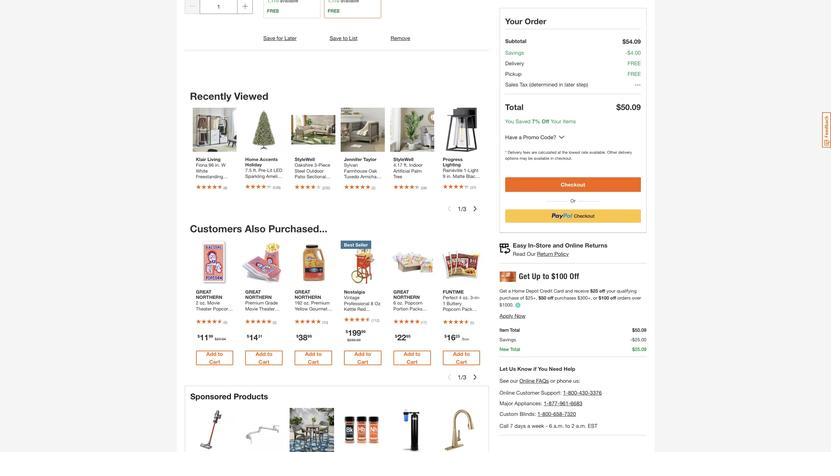 Task type: describe. For each thing, give the bounding box(es) containing it.
95
[[406, 334, 411, 339]]

$ 38 99
[[297, 333, 312, 343]]

10
[[323, 321, 327, 325]]

oakshire 3-piece steel outdoor patio sectional sofa with tan cushions image
[[292, 108, 336, 152]]

great for $
[[196, 290, 212, 295]]

kettle
[[344, 307, 356, 313]]

red
[[358, 307, 366, 313]]

freestanding
[[196, 174, 223, 180]]

2 inside great northern 2 oz. movie theater popcorn bags (100-count)
[[196, 301, 199, 306]]

1 horizontal spatial off
[[570, 272, 580, 282]]

appliances:
[[515, 401, 543, 407]]

$ 11 99 $ 23 . 04
[[198, 333, 226, 343]]

metal
[[206, 191, 217, 197]]

( for fiona 96 in. w white freestanding walk in wood closet system with metal frame
[[224, 186, 224, 190]]

great northern 6 oz. popcorn portion packs (12-pack)
[[394, 290, 423, 318]]

a for have
[[519, 134, 522, 140]]

perfect 4 oz. 3-in-1 buttery popcorn pack 12-pouches image
[[440, 241, 484, 285]]

save for save to list
[[330, 35, 342, 41]]

white inside klair living fiona 96 in. w white freestanding walk in wood closet system with metal frame
[[196, 168, 208, 174]]

with inside klair living fiona 96 in. w white freestanding walk in wood closet system with metal frame
[[196, 191, 205, 197]]

best seller
[[344, 242, 368, 248]]

oz. for $
[[200, 301, 206, 306]]

get for get a home depot credit card and receive $25 off
[[500, 288, 507, 294]]

4.17
[[394, 162, 403, 168]]

877-
[[549, 401, 560, 407]]

scoop
[[344, 336, 358, 342]]

7.5 ft. pre-lit led sparkling amelia frosted pine artificial christmas tree with 600 warm white micro fairy lights image
[[242, 108, 286, 152]]

) for 7.5 ft. pre-lit led sparkling amelia frosted pine artificial christmas tree with 600 warm white micro fairy lights
[[280, 186, 281, 190]]

( for raineville 1-light 9 in. matte black outdoor wall lantern with clear glass
[[471, 186, 472, 190]]

get for get up to $100 off
[[519, 272, 530, 282]]

1 / 3 for customers also purchased...
[[458, 374, 467, 381]]

this is the first slide image for recently viewed
[[447, 207, 452, 212]]

progress lighting raineville 1-light 9 in. matte black outdoor wall lantern with clear glass
[[443, 157, 479, 197]]

best
[[344, 242, 354, 248]]

led
[[274, 168, 282, 173]]

purchased...
[[269, 223, 328, 235]]

0 horizontal spatial 800-
[[543, 411, 554, 418]]

2 a.m. from the left
[[576, 423, 587, 430]]

popcorn inside great northern 2 oz. movie theater popcorn bags (100-count)
[[213, 306, 231, 312]]

38
[[299, 333, 308, 343]]

) for premium grade movie theater quality 2 oz. movie theater popcorn bags (set of 100)
[[276, 321, 277, 325]]

$ for 38
[[297, 334, 299, 339]]

0 vertical spatial delivery
[[506, 60, 524, 66]]

call 7 days a week - 6 a.m. to 2 a.m. est
[[500, 423, 598, 430]]

1 vertical spatial and
[[565, 288, 573, 294]]

add for /box
[[453, 351, 464, 358]]

increment image
[[243, 4, 248, 9]]

sofa
[[295, 180, 304, 185]]

0 horizontal spatial online
[[500, 390, 515, 397]]

theater for 14
[[259, 306, 275, 312]]

2 oz. movie theater popcorn bags (100-count) image
[[193, 241, 237, 285]]

apply now link
[[500, 313, 526, 319]]

1 horizontal spatial your
[[551, 118, 562, 124]]

total for item total
[[510, 328, 520, 333]]

1 inside funtime perfect 4 oz. 3-in- 1 buttery popcorn pack 12-pouches
[[443, 301, 446, 307]]

movie for $
[[207, 301, 220, 306]]

7.5
[[245, 168, 252, 173]]

farmhouse
[[344, 168, 368, 174]]

$1000.
[[500, 302, 514, 308]]

$25
[[591, 288, 598, 294]]

*
[[506, 150, 507, 155]]

( for 6 oz. popcorn portion packs (12-pack)
[[421, 321, 422, 325]]

1 horizontal spatial off
[[600, 288, 606, 294]]

$ for 22
[[395, 334, 398, 339]]

in inside klair living fiona 96 in. w white freestanding walk in wood closet system with metal frame
[[207, 180, 211, 185]]

to for add to cart 'button' related to $
[[218, 351, 223, 358]]

get up to $100 off
[[519, 272, 580, 282]]

with inside the progress lighting raineville 1-light 9 in. matte black outdoor wall lantern with clear glass
[[460, 185, 469, 191]]

be
[[529, 156, 533, 161]]

jug
[[314, 312, 322, 318]]

0 horizontal spatial off
[[548, 295, 554, 301]]

( for 192 oz. premium yellow gourmet popcorn jug
[[322, 321, 323, 325]]

600
[[255, 197, 263, 202]]

policy
[[555, 251, 569, 257]]

add to cart button for /box
[[443, 351, 481, 366]]

purchases
[[555, 295, 577, 301]]

matte
[[453, 173, 465, 179]]

orders over $1000.
[[500, 295, 641, 308]]

online customer support: 1-800-430-3376
[[500, 390, 602, 397]]

theater up 100)
[[259, 318, 275, 324]]

( for vintage professional 8 oz kettle red popcorn cart with interior light, measuring spoons and scoop
[[372, 319, 373, 323]]

99 for 38
[[308, 334, 312, 339]]

( for 2 oz. movie theater popcorn bags (100-count)
[[224, 321, 224, 325]]

gourmet
[[309, 306, 328, 312]]

0 horizontal spatial 8
[[224, 186, 227, 190]]

3 for customers also purchased...
[[463, 374, 467, 381]]

free down $4.00
[[628, 60, 641, 66]]

delivery
[[619, 150, 632, 155]]

northern for 38
[[295, 295, 321, 301]]

( 2 ) for oz.
[[273, 321, 277, 325]]

popcorn inside great northern 192 oz. premium yellow gourmet popcorn jug
[[295, 312, 313, 318]]

need
[[549, 366, 563, 373]]

) for 192 oz. premium yellow gourmet popcorn jug
[[327, 321, 328, 325]]

grey
[[367, 180, 377, 185]]

stylewell for oakshire
[[295, 157, 315, 162]]

22
[[398, 333, 406, 343]]

1 vertical spatial online
[[520, 378, 535, 385]]

( 8 )
[[224, 186, 227, 190]]

stylewell for 4.17
[[394, 157, 414, 162]]

to for the save to list link
[[343, 35, 348, 41]]

1- down major appliances: 1-877-961-6683
[[538, 411, 543, 418]]

add to cart for 14
[[256, 351, 273, 366]]

cart inside nostalgia vintage professional 8 oz kettle red popcorn cart with interior light, measuring spoons and scoop
[[363, 313, 372, 318]]

$50 off purchases $300+, or $100 off
[[539, 295, 617, 301]]

great for 14
[[245, 290, 261, 295]]

3- inside stylewell oakshire 3-piece steel outdoor patio sectional sofa with tan cushions
[[314, 162, 319, 168]]

1- up 961-
[[563, 390, 569, 397]]

item total
[[500, 328, 520, 333]]

free up the save to list link
[[328, 8, 340, 14]]

sylvan
[[344, 162, 358, 168]]

faqs
[[536, 378, 549, 385]]

2 horizontal spatial in
[[559, 81, 564, 88]]

( for oakshire 3-piece steel outdoor patio sectional sofa with tan cushions
[[322, 186, 323, 190]]

1 horizontal spatial .
[[356, 338, 357, 343]]

sectional
[[307, 174, 326, 180]]

free up the for
[[267, 8, 279, 14]]

in. inside the progress lighting raineville 1-light 9 in. matte black outdoor wall lantern with clear glass
[[447, 173, 452, 179]]

funtime
[[443, 290, 464, 295]]

oak
[[369, 168, 377, 174]]

$ for 16
[[445, 334, 447, 339]]

have a promo code?
[[506, 134, 557, 140]]

961-
[[560, 401, 571, 407]]

apply now
[[500, 313, 526, 319]]

tree inside home accents holiday 7.5 ft. pre-lit led sparkling amelia frosted pine artificial christmas tree with 600 warm white micro fairy lights
[[268, 191, 277, 197]]

add for $
[[206, 351, 217, 358]]

order
[[525, 17, 547, 26]]

8 inside nostalgia vintage professional 8 oz kettle red popcorn cart with interior light, measuring spoons and scoop
[[371, 301, 374, 307]]

add for 14
[[256, 351, 266, 358]]

qualifying
[[617, 288, 637, 294]]

fiona
[[196, 162, 207, 168]]

products
[[234, 392, 268, 402]]

artificial inside stylewell 4.17 ft. indoor artificial palm tree
[[394, 168, 410, 174]]

home accents holiday 7.5 ft. pre-lit led sparkling amelia frosted pine artificial christmas tree with 600 warm white micro fairy lights
[[245, 157, 282, 214]]

0 vertical spatial item
[[563, 118, 574, 124]]

$25.00
[[633, 337, 647, 343]]

add for 38
[[305, 351, 315, 358]]

fairy
[[272, 203, 282, 208]]

( for sylvan farmhouse oak tuxedo armchair, heathered grey
[[372, 186, 373, 190]]

2 inside great northern premium grade movie theater quality 2 oz. movie theater popcorn bags (set of 100)
[[261, 312, 264, 318]]

1- inside the progress lighting raineville 1-light 9 in. matte black outdoor wall lantern with clear glass
[[464, 168, 468, 173]]

or
[[568, 198, 579, 204]]

easy in-store and online returns read our return policy
[[513, 242, 608, 257]]

4 add to cart button from the left
[[344, 351, 382, 366]]

tree inside stylewell 4.17 ft. indoor artificial palm tree
[[394, 174, 402, 180]]

with inside home accents holiday 7.5 ft. pre-lit led sparkling amelia frosted pine artificial christmas tree with 600 warm white micro fairy lights
[[245, 197, 254, 202]]

outdoor inside stylewell oakshire 3-piece steel outdoor patio sectional sofa with tan cushions
[[307, 168, 324, 174]]

measuring
[[344, 324, 366, 330]]

dyson outsize cordless stick vacuum cleaner image
[[190, 409, 235, 453]]

count)
[[219, 312, 233, 318]]

frame
[[219, 191, 232, 197]]

barbecue spice rubs 3-pack smoky honey habanero, nashville hot, black magic image
[[340, 409, 384, 453]]

grade
[[265, 301, 278, 306]]

credit card icon image
[[500, 272, 517, 283]]

add to cart button for 38
[[295, 351, 332, 366]]

add for 22
[[404, 351, 414, 358]]

your
[[607, 288, 616, 294]]

cart for 14
[[259, 359, 270, 366]]

. inside $ 11 99 $ 23 . 04
[[221, 337, 222, 342]]

portion
[[394, 306, 409, 312]]

( for premium grade movie theater quality 2 oz. movie theater popcorn bags (set of 100)
[[273, 321, 274, 325]]

0 vertical spatial off
[[542, 118, 550, 124]]

4
[[459, 295, 462, 301]]

vintage professional 8 oz kettle red popcorn cart with interior light, measuring spoons and scoop image
[[341, 241, 385, 285]]

northern for 14
[[245, 295, 272, 301]]

ft. inside home accents holiday 7.5 ft. pre-lit led sparkling amelia frosted pine artificial christmas tree with 600 warm white micro fairy lights
[[253, 168, 257, 173]]

$ for 14
[[247, 334, 249, 339]]

feedback link image
[[823, 112, 832, 148]]

3376
[[590, 390, 602, 397]]

(12-
[[394, 312, 402, 318]]

your qualifying purchase of $25+,
[[500, 288, 637, 301]]

popcorn inside nostalgia vintage professional 8 oz kettle red popcorn cart with interior light, measuring spoons and scoop
[[344, 313, 362, 318]]

bags inside great northern premium grade movie theater quality 2 oz. movie theater popcorn bags (set of 100)
[[265, 324, 275, 329]]

) for sylvan farmhouse oak tuxedo armchair, heathered grey
[[375, 186, 376, 190]]

$300+,
[[578, 295, 592, 301]]

1-877-961-6683 link
[[544, 401, 583, 407]]

2 free button from the left
[[324, 0, 381, 18]]

0 vertical spatial total
[[506, 103, 524, 112]]

code?
[[541, 134, 557, 140]]

0 vertical spatial savings
[[506, 49, 524, 56]]

) for 6 oz. popcorn portion packs (12-pack)
[[426, 321, 427, 325]]

this is the first slide image for customers also purchased...
[[447, 375, 452, 381]]

for
[[277, 35, 283, 41]]

know
[[518, 366, 532, 373]]

99 for 11
[[209, 334, 213, 339]]

$ for 239
[[348, 338, 350, 343]]

raineville 1-light 9 in. matte black outdoor wall lantern with clear glass image
[[440, 108, 484, 152]]

customers
[[190, 223, 242, 235]]

with inside nostalgia vintage professional 8 oz kettle red popcorn cart with interior light, measuring spoons and scoop
[[344, 319, 353, 324]]

cushions
[[295, 186, 314, 191]]

tuxedo
[[344, 174, 359, 180]]

1 vertical spatial savings
[[500, 337, 516, 343]]

now
[[515, 313, 526, 319]]

great northern 192 oz. premium yellow gourmet popcorn jug
[[295, 290, 330, 318]]

/ for customers also purchased...
[[461, 374, 463, 381]]

cart for 22
[[407, 359, 418, 366]]

premium inside great northern 192 oz. premium yellow gourmet popcorn jug
[[311, 301, 330, 306]]

credit
[[540, 288, 553, 294]]

lenta single-handle pull-down sprayer kitchen faucet with shieldspray technology in champagne bronze image
[[439, 409, 484, 453]]

2 vertical spatial a
[[528, 423, 531, 430]]

1 horizontal spatial you
[[538, 366, 548, 373]]

online inside easy in-store and online returns read our return policy
[[565, 242, 584, 249]]



Task type: locate. For each thing, give the bounding box(es) containing it.
1 vertical spatial delivery
[[508, 150, 522, 155]]

in. inside klair living fiona 96 in. w white freestanding walk in wood closet system with metal frame
[[215, 162, 220, 168]]

of inside your qualifying purchase of $25+,
[[520, 295, 524, 301]]

home inside home accents holiday 7.5 ft. pre-lit led sparkling amelia frosted pine artificial christmas tree with 600 warm white micro fairy lights
[[245, 157, 259, 162]]

oz. inside great northern 2 oz. movie theater popcorn bags (100-count)
[[200, 301, 206, 306]]

add to cart button for $
[[196, 351, 233, 366]]

25
[[456, 334, 460, 339]]

fiona 96 in. w white freestanding walk in wood closet system with metal frame image
[[193, 108, 237, 152]]

let
[[500, 366, 508, 373]]

3 left next slide image on the right of page
[[463, 205, 467, 213]]

3 great from the left
[[295, 290, 310, 295]]

0 horizontal spatial ( 2 )
[[273, 321, 277, 325]]

( down grade
[[273, 321, 274, 325]]

0 horizontal spatial save
[[264, 35, 275, 41]]

1 great from the left
[[196, 290, 212, 295]]

indoor
[[409, 162, 423, 168]]

northern inside great northern 6 oz. popcorn portion packs (12-pack)
[[394, 295, 420, 301]]

accents
[[260, 157, 278, 162]]

8 left oz
[[371, 301, 374, 307]]

( down amelia at the top of the page
[[273, 186, 274, 190]]

0 horizontal spatial or
[[551, 378, 556, 385]]

off down get a home depot credit card and receive $25 off
[[548, 295, 554, 301]]

1 vertical spatial in.
[[447, 173, 452, 179]]

and inside easy in-store and online returns read our return policy
[[553, 242, 564, 249]]

popcorn inside funtime perfect 4 oz. 3-in- 1 buttery popcorn pack 12-pouches
[[443, 307, 461, 313]]

a.m. left est
[[576, 423, 587, 430]]

2 add to cart button from the left
[[245, 351, 283, 366]]

or for faqs
[[551, 378, 556, 385]]

cart down 23
[[209, 359, 220, 366]]

1 horizontal spatial and
[[553, 242, 564, 249]]

0 horizontal spatial 5
[[224, 321, 227, 325]]

of inside great northern premium grade movie theater quality 2 oz. movie theater popcorn bags (set of 100)
[[255, 330, 259, 335]]

tax
[[520, 81, 528, 88]]

free up ---
[[628, 71, 641, 77]]

sylvan farmhouse oak tuxedo armchair, heathered grey image
[[341, 108, 385, 152]]

this is the first slide image down clear
[[447, 207, 452, 212]]

1 vertical spatial /
[[461, 374, 463, 381]]

2 save from the left
[[330, 35, 342, 41]]

this is the first slide image
[[447, 207, 452, 212], [447, 375, 452, 381]]

0 vertical spatial or
[[594, 295, 598, 301]]

3 add to cart button from the left
[[295, 351, 332, 366]]

w
[[221, 162, 226, 168]]

off right $25 at bottom right
[[600, 288, 606, 294]]

239
[[350, 338, 356, 343]]

2 1 / 3 from the top
[[458, 374, 467, 381]]

2 vertical spatial in
[[207, 180, 211, 185]]

( for 4.17 ft. indoor artificial palm tree
[[421, 186, 422, 190]]

2 this is the first slide image from the top
[[447, 375, 452, 381]]

1 3 from the top
[[463, 205, 467, 213]]

1 a.m. from the left
[[554, 423, 564, 430]]

1 / 3 for recently viewed
[[458, 205, 467, 213]]

cart for /box
[[456, 359, 467, 366]]

savings down item total
[[500, 337, 516, 343]]

oz. for 22
[[398, 301, 404, 306]]

96
[[209, 162, 214, 168]]

2 vertical spatial 1
[[458, 374, 461, 381]]

1 / from the top
[[461, 205, 463, 213]]

may
[[520, 156, 527, 161]]

cart down red
[[363, 313, 372, 318]]

oz. for 38
[[304, 301, 310, 306]]

( down palm at the top of the page
[[421, 186, 422, 190]]

1 vertical spatial 1 / 3
[[458, 374, 467, 381]]

get up the purchase
[[500, 288, 507, 294]]

9
[[443, 173, 446, 179]]

1 horizontal spatial bags
[[265, 324, 275, 329]]

save for save for later
[[264, 35, 275, 41]]

and inside nostalgia vintage professional 8 oz kettle red popcorn cart with interior light, measuring spoons and scoop
[[362, 330, 369, 336]]

add to cart down "95"
[[404, 351, 421, 366]]

1 horizontal spatial or
[[594, 295, 598, 301]]

1 stylewell from the left
[[295, 157, 315, 162]]

192 oz. premium yellow gourmet popcorn jug image
[[292, 241, 336, 285]]

to
[[343, 35, 348, 41], [543, 272, 550, 282], [218, 351, 223, 358], [267, 351, 273, 358], [317, 351, 322, 358], [366, 351, 371, 358], [416, 351, 421, 358], [465, 351, 470, 358], [566, 423, 570, 430]]

free button up list
[[324, 0, 381, 18]]

1 vertical spatial off
[[570, 272, 580, 282]]

2 horizontal spatial online
[[565, 242, 584, 249]]

you saved 7% off your item s
[[506, 118, 576, 124]]

stylewell inside stylewell oakshire 3-piece steel outdoor patio sectional sofa with tan cushions
[[295, 157, 315, 162]]

and
[[553, 242, 564, 249], [565, 288, 573, 294], [362, 330, 369, 336]]

and up policy
[[553, 242, 564, 249]]

3- inside funtime perfect 4 oz. 3-in- 1 buttery popcorn pack 12-pouches
[[471, 295, 475, 301]]

800- up the call 7 days a week - 6 a.m. to 2 a.m. est
[[543, 411, 554, 418]]

our
[[511, 378, 518, 385]]

return policy link
[[537, 251, 569, 257]]

have a promo code? link
[[506, 133, 557, 142]]

$ inside $ 22 95
[[395, 334, 398, 339]]

1 add to cart from the left
[[206, 351, 223, 366]]

99 for 199
[[361, 330, 366, 335]]

) for fiona 96 in. w white freestanding walk in wood closet system with metal frame
[[227, 186, 227, 190]]

) for 4.17 ft. indoor artificial palm tree
[[426, 186, 427, 190]]

$100 down your
[[599, 295, 609, 301]]

1 this is the first slide image from the top
[[447, 207, 452, 212]]

1 vertical spatial your
[[551, 118, 562, 124]]

$ inside $ 38 99
[[297, 334, 299, 339]]

white
[[196, 168, 208, 174], [245, 203, 257, 208]]

0 vertical spatial in.
[[215, 162, 220, 168]]

popcorn up the packs
[[405, 301, 423, 306]]

0 vertical spatial 800-
[[568, 390, 579, 397]]

saved
[[516, 118, 531, 124]]

northern inside great northern 2 oz. movie theater popcorn bags (100-count)
[[196, 295, 222, 301]]

with down wall
[[460, 185, 469, 191]]

great for 22
[[394, 290, 409, 295]]

0 horizontal spatial tree
[[268, 191, 277, 197]]

northern inside great northern premium grade movie theater quality 2 oz. movie theater popcorn bags (set of 100)
[[245, 295, 272, 301]]

great inside great northern premium grade movie theater quality 2 oz. movie theater popcorn bags (set of 100)
[[245, 290, 261, 295]]

1 vertical spatial in
[[551, 156, 554, 161]]

1 horizontal spatial free button
[[324, 0, 381, 18]]

0 vertical spatial your
[[506, 17, 523, 26]]

great for 38
[[295, 290, 310, 295]]

store
[[536, 242, 551, 249]]

add down $ 16 25 /box
[[453, 351, 464, 358]]

amelia
[[266, 173, 280, 179]]

1 horizontal spatial in
[[551, 156, 554, 161]]

( 5 ) for 16
[[471, 321, 474, 325]]

1 vertical spatial 3-
[[471, 295, 475, 301]]

0 vertical spatial get
[[519, 272, 530, 282]]

depot
[[526, 288, 539, 294]]

outdoor up lantern
[[443, 179, 460, 185]]

0 horizontal spatial 6
[[394, 301, 396, 306]]

0 horizontal spatial get
[[500, 288, 507, 294]]

1 vertical spatial item
[[500, 328, 509, 333]]

delivery inside * delivery fees are calculated at the lowest rate available. other delivery options may be available in checkout.
[[508, 150, 522, 155]]

theater for $
[[196, 306, 212, 312]]

1 for recently viewed
[[458, 205, 461, 213]]

8 up frame
[[224, 186, 227, 190]]

rate
[[582, 150, 589, 155]]

phone
[[557, 378, 572, 385]]

4 great from the left
[[394, 290, 409, 295]]

1 save from the left
[[264, 35, 275, 41]]

( down the grey
[[372, 186, 373, 190]]

1 vertical spatial $50.09
[[633, 328, 647, 333]]

$50.09 for item total
[[633, 328, 647, 333]]

0 vertical spatial 6
[[394, 301, 396, 306]]

/ for recently viewed
[[461, 205, 463, 213]]

remove
[[391, 35, 410, 41]]

northern up yellow
[[295, 295, 321, 301]]

help
[[564, 366, 576, 373]]

next slide image
[[473, 375, 478, 381]]

0 horizontal spatial you
[[506, 118, 514, 124]]

klair living fiona 96 in. w white freestanding walk in wood closet system with metal frame
[[196, 157, 232, 197]]

oz. inside great northern 6 oz. popcorn portion packs (12-pack)
[[398, 301, 404, 306]]

apply
[[500, 313, 513, 319]]

. down $ 199 99 in the bottom of the page
[[356, 338, 357, 343]]

add to cart button down 23
[[196, 351, 233, 366]]

add to cart down /box
[[453, 351, 470, 366]]

delivery up pickup
[[506, 60, 524, 66]]

2 add from the left
[[256, 351, 266, 358]]

2 / from the top
[[461, 374, 463, 381]]

northern up portion
[[394, 295, 420, 301]]

progress
[[443, 157, 463, 162]]

premium inside great northern premium grade movie theater quality 2 oz. movie theater popcorn bags (set of 100)
[[245, 301, 264, 306]]

0 vertical spatial ( 2 )
[[372, 186, 376, 190]]

1 horizontal spatial item
[[563, 118, 574, 124]]

0 horizontal spatial in.
[[215, 162, 220, 168]]

you left saved
[[506, 118, 514, 124]]

1 horizontal spatial white
[[245, 203, 257, 208]]

days
[[515, 423, 526, 430]]

2 5 from the left
[[472, 321, 474, 325]]

1 5 from the left
[[224, 321, 227, 325]]

) for raineville 1-light 9 in. matte black outdoor wall lantern with clear glass
[[476, 186, 476, 190]]

$ inside $ 199 99
[[346, 330, 348, 335]]

savings
[[506, 49, 524, 56], [500, 337, 516, 343]]

movie for 14
[[245, 306, 258, 312]]

save left the for
[[264, 35, 275, 41]]

1 free button from the left
[[264, 0, 321, 18]]

100)
[[260, 330, 269, 335]]

northern for $
[[196, 295, 222, 301]]

oz. inside great northern 192 oz. premium yellow gourmet popcorn jug
[[304, 301, 310, 306]]

$ 16 25 /box
[[445, 333, 469, 343]]

23
[[217, 337, 221, 342]]

0 horizontal spatial and
[[362, 330, 369, 336]]

0 vertical spatial of
[[520, 295, 524, 301]]

a for get
[[509, 288, 511, 294]]

5 down count)
[[224, 321, 227, 325]]

1- up 'black'
[[464, 168, 468, 173]]

1 horizontal spatial a.m.
[[576, 423, 587, 430]]

$54.09
[[623, 38, 641, 45]]

1 horizontal spatial save
[[330, 35, 342, 41]]

item up the
[[563, 118, 574, 124]]

( 205 )
[[322, 186, 330, 190]]

calculated
[[539, 150, 557, 155]]

1 horizontal spatial stylewell
[[394, 157, 414, 162]]

. right 11
[[221, 337, 222, 342]]

whole house water filter system chlorine lead mercury herbicides pesticides vocs and more 600,000 gal. with pre-filter image
[[389, 409, 434, 453]]

1 horizontal spatial online
[[520, 378, 535, 385]]

$ left "95"
[[395, 334, 398, 339]]

tree down 4.17 on the top of page
[[394, 174, 402, 180]]

6 oz. popcorn portion packs (12-pack) image
[[390, 241, 434, 285]]

( up frame
[[224, 186, 224, 190]]

( 2 ) down grade
[[273, 321, 277, 325]]

1 horizontal spatial tree
[[394, 174, 402, 180]]

add to cart button for 22
[[394, 351, 431, 366]]

theater
[[196, 306, 212, 312], [259, 306, 275, 312], [259, 318, 275, 324]]

6 add to cart from the left
[[453, 351, 470, 366]]

in-
[[475, 295, 480, 301]]

( 2 ) for grey
[[372, 186, 376, 190]]

to for add to cart 'button' related to 14
[[267, 351, 273, 358]]

popcorn down buttery
[[443, 307, 461, 313]]

2 great from the left
[[245, 290, 261, 295]]

premium up the gourmet
[[311, 301, 330, 306]]

living
[[208, 157, 221, 162]]

add down $ 14 31 at left bottom
[[256, 351, 266, 358]]

northern for 22
[[394, 295, 420, 301]]

2 add to cart from the left
[[256, 351, 273, 366]]

klair
[[196, 157, 206, 162]]

1 vertical spatial 6
[[549, 423, 552, 430]]

( 2 )
[[372, 186, 376, 190], [273, 321, 277, 325]]

us:
[[574, 378, 581, 385]]

1 vertical spatial total
[[510, 328, 520, 333]]

1 horizontal spatial a
[[519, 134, 522, 140]]

total for new total
[[511, 347, 520, 353]]

with down closet
[[196, 191, 205, 197]]

great northern premium grade movie theater quality 2 oz. movie theater popcorn bags (set of 100)
[[245, 290, 278, 335]]

with up cushions
[[306, 180, 314, 185]]

delivery up the options
[[508, 150, 522, 155]]

0 vertical spatial artificial
[[394, 168, 410, 174]]

cart for $
[[209, 359, 220, 366]]

get a home depot credit card and receive $25 off
[[500, 288, 606, 294]]

0 vertical spatial bags
[[196, 312, 207, 318]]

$ left 04
[[215, 337, 217, 342]]

free button
[[264, 0, 321, 18], [324, 0, 381, 18]]

outdoor up sectional
[[307, 168, 324, 174]]

5 for 16
[[472, 321, 474, 325]]

3 for recently viewed
[[463, 205, 467, 213]]

99 inside $ 38 99
[[308, 334, 312, 339]]

0 vertical spatial outdoor
[[307, 168, 324, 174]]

ft. inside stylewell 4.17 ft. indoor artificial palm tree
[[404, 162, 408, 168]]

add to cart button for 14
[[245, 351, 283, 366]]

item down apply
[[500, 328, 509, 333]]

4 add from the left
[[355, 351, 365, 358]]

$ up the scoop
[[346, 330, 348, 335]]

off down your
[[611, 295, 617, 301]]

in down calculated at the top
[[551, 156, 554, 161]]

1 add to cart button from the left
[[196, 351, 233, 366]]

2 3 from the top
[[463, 374, 467, 381]]

add down $ 22 95
[[404, 351, 414, 358]]

4 add to cart from the left
[[355, 351, 371, 366]]

2 horizontal spatial off
[[611, 295, 617, 301]]

tan
[[316, 180, 323, 185]]

or for $300+,
[[594, 295, 598, 301]]

premium grade movie theater quality 2 oz. movie theater popcorn bags (set of 100) image
[[242, 241, 286, 285]]

-$4.00
[[626, 49, 641, 56]]

31
[[258, 334, 263, 339]]

3 add from the left
[[305, 351, 315, 358]]

$ left 23
[[198, 334, 200, 339]]

with inside stylewell oakshire 3-piece steel outdoor patio sectional sofa with tan cushions
[[306, 180, 314, 185]]

5 add from the left
[[404, 351, 414, 358]]

$ for 11
[[198, 334, 200, 339]]

$ 199 99
[[346, 329, 366, 338]]

receive
[[575, 288, 589, 294]]

0 horizontal spatial home
[[245, 157, 259, 162]]

heathered
[[344, 180, 366, 185]]

1 vertical spatial this is the first slide image
[[447, 375, 452, 381]]

( 5 ) down pack
[[471, 321, 474, 325]]

orders
[[618, 295, 631, 301]]

( 10 )
[[322, 321, 328, 325]]

1 horizontal spatial 800-
[[568, 390, 579, 397]]

northern inside great northern 192 oz. premium yellow gourmet popcorn jug
[[295, 295, 321, 301]]

bags up 100)
[[265, 324, 275, 329]]

and right 199
[[362, 330, 369, 336]]

theater up (100-
[[196, 306, 212, 312]]

0 vertical spatial and
[[553, 242, 564, 249]]

movie up "quality"
[[245, 306, 258, 312]]

4 northern from the left
[[394, 295, 420, 301]]

northern up "quality"
[[245, 295, 272, 301]]

popcorn up (set
[[245, 324, 263, 329]]

( 2 ) down the grey
[[372, 186, 376, 190]]

black
[[466, 173, 478, 179]]

in inside * delivery fees are calculated at the lowest rate available. other delivery options may be available in checkout.
[[551, 156, 554, 161]]

armchair,
[[361, 174, 380, 180]]

online
[[565, 242, 584, 249], [520, 378, 535, 385], [500, 390, 515, 397]]

6 add to cart button from the left
[[443, 351, 481, 366]]

popcorn inside great northern 6 oz. popcorn portion packs (12-pack)
[[405, 301, 423, 306]]

if
[[534, 366, 537, 373]]

( down 'black'
[[471, 186, 472, 190]]

add to cart for 22
[[404, 351, 421, 366]]

save to list
[[330, 35, 358, 41]]

pouches
[[450, 313, 468, 318]]

1 premium from the left
[[245, 301, 264, 306]]

3 add to cart from the left
[[305, 351, 322, 366]]

with
[[306, 180, 314, 185], [460, 185, 469, 191], [196, 191, 205, 197], [245, 197, 254, 202], [344, 319, 353, 324]]

99 inside $ 199 99
[[361, 330, 366, 335]]

$ 239 . 99
[[348, 338, 361, 343]]

5 for 11
[[224, 321, 227, 325]]

1 vertical spatial bags
[[265, 324, 275, 329]]

have
[[506, 134, 518, 140]]

0 horizontal spatial item
[[500, 328, 509, 333]]

oz. for /box
[[463, 295, 469, 301]]

0 vertical spatial this is the first slide image
[[447, 207, 452, 212]]

0 horizontal spatial $100
[[552, 272, 568, 282]]

patio
[[295, 174, 306, 180]]

( down tan
[[322, 186, 323, 190]]

and up purchases
[[565, 288, 573, 294]]

save for later
[[264, 35, 297, 41]]

1 down "glass"
[[458, 205, 461, 213]]

pine
[[263, 179, 272, 185]]

movie inside great northern 2 oz. movie theater popcorn bags (100-count)
[[207, 301, 220, 306]]

home up '7.5'
[[245, 157, 259, 162]]

0 horizontal spatial bags
[[196, 312, 207, 318]]

a.m. down 658-
[[554, 423, 564, 430]]

popcorn inside great northern premium grade movie theater quality 2 oz. movie theater popcorn bags (set of 100)
[[245, 324, 263, 329]]

to for third add to cart 'button' from right
[[366, 351, 371, 358]]

off up 'receive'
[[570, 272, 580, 282]]

1 vertical spatial ( 2 )
[[273, 321, 277, 325]]

movie
[[207, 301, 220, 306], [245, 306, 258, 312], [245, 318, 258, 324]]

1 horizontal spatial 3-
[[471, 295, 475, 301]]

next slide image
[[473, 207, 478, 212]]

99 inside $ 11 99 $ 23 . 04
[[209, 334, 213, 339]]

6 add from the left
[[453, 351, 464, 358]]

( for 7.5 ft. pre-lit led sparkling amelia frosted pine artificial christmas tree with 600 warm white micro fairy lights
[[273, 186, 274, 190]]

1 horizontal spatial premium
[[311, 301, 330, 306]]

decrement image
[[190, 4, 195, 9]]

oz. inside great northern premium grade movie theater quality 2 oz. movie theater popcorn bags (set of 100)
[[265, 312, 271, 318]]

outdoor inside the progress lighting raineville 1-light 9 in. matte black outdoor wall lantern with clear glass
[[443, 179, 460, 185]]

stylewell inside stylewell 4.17 ft. indoor artificial palm tree
[[394, 157, 414, 162]]

5 add to cart button from the left
[[394, 351, 431, 366]]

bags inside great northern 2 oz. movie theater popcorn bags (100-count)
[[196, 312, 207, 318]]

) for vintage professional 8 oz kettle red popcorn cart with interior light, measuring spoons and scoop
[[379, 319, 380, 323]]

( 5 ) for 11
[[224, 321, 227, 325]]

subtotal
[[506, 38, 527, 44]]

ft. up "sparkling"
[[253, 168, 257, 173]]

artificial inside home accents holiday 7.5 ft. pre-lit led sparkling amelia frosted pine artificial christmas tree with 600 warm white micro fairy lights
[[245, 185, 262, 191]]

0 vertical spatial $50.09
[[617, 103, 641, 112]]

1 horizontal spatial outdoor
[[443, 179, 460, 185]]

0 horizontal spatial white
[[196, 168, 208, 174]]

$50.09 up $25.00
[[633, 328, 647, 333]]

a up the purchase
[[509, 288, 511, 294]]

total down apply now
[[510, 328, 520, 333]]

1- down online customer support: 1-800-430-3376
[[544, 401, 549, 407]]

add to cart for /box
[[453, 351, 470, 366]]

0 horizontal spatial your
[[506, 17, 523, 26]]

to for add to cart 'button' related to /box
[[465, 351, 470, 358]]

(
[[273, 186, 274, 190], [471, 186, 472, 190], [224, 186, 224, 190], [322, 186, 323, 190], [372, 186, 373, 190], [421, 186, 422, 190], [372, 319, 373, 323], [224, 321, 224, 325], [273, 321, 274, 325], [322, 321, 323, 325], [421, 321, 422, 325], [471, 321, 472, 325]]

1 northern from the left
[[196, 295, 222, 301]]

to for add to cart 'button' corresponding to 22
[[416, 351, 421, 358]]

$ inside $ 16 25 /box
[[445, 334, 447, 339]]

04
[[222, 337, 226, 342]]

0 vertical spatial you
[[506, 118, 514, 124]]

1 horizontal spatial ( 2 )
[[372, 186, 376, 190]]

add to cart button down "95"
[[394, 351, 431, 366]]

3 left next slide icon
[[463, 374, 467, 381]]

) for perfect 4 oz. 3-in- 1 buttery popcorn pack 12-pouches
[[474, 321, 474, 325]]

louisa gray 3-piece wood and faux rattan outdoor bistro set image
[[290, 409, 334, 453]]

let us know if you need help
[[500, 366, 576, 373]]

3- up sectional
[[314, 162, 319, 168]]

) for oakshire 3-piece steel outdoor patio sectional sofa with tan cushions
[[329, 186, 330, 190]]

outdoor
[[307, 168, 324, 174], [443, 179, 460, 185]]

kinzie 1-handle with 2.2 gpm wall mount pot filler in stainless steel image
[[240, 409, 285, 453]]

1 vertical spatial 3
[[463, 374, 467, 381]]

1 horizontal spatial ( 5 )
[[471, 321, 474, 325]]

1 ( 5 ) from the left
[[224, 321, 227, 325]]

returns
[[585, 242, 608, 249]]

4.17 ft. indoor artificial palm tree image
[[390, 108, 434, 152]]

cart down /box
[[456, 359, 467, 366]]

0 vertical spatial 1
[[458, 205, 461, 213]]

$ inside $ 14 31
[[247, 334, 249, 339]]

available
[[534, 156, 550, 161]]

0 vertical spatial a
[[519, 134, 522, 140]]

save inside "button"
[[264, 35, 275, 41]]

None text field
[[200, 0, 238, 14]]

theater inside great northern 2 oz. movie theater popcorn bags (100-count)
[[196, 306, 212, 312]]

the
[[562, 150, 568, 155]]

1 horizontal spatial 8
[[371, 301, 374, 307]]

major
[[500, 401, 513, 407]]

2 ( 5 ) from the left
[[471, 321, 474, 325]]

white inside home accents holiday 7.5 ft. pre-lit led sparkling amelia frosted pine artificial christmas tree with 600 warm white micro fairy lights
[[245, 203, 257, 208]]

blinds:
[[520, 411, 536, 418]]

) for 2 oz. movie theater popcorn bags (100-count)
[[227, 321, 227, 325]]

0 horizontal spatial in
[[207, 180, 211, 185]]

1 vertical spatial 8
[[371, 301, 374, 307]]

your up code?
[[551, 118, 562, 124]]

( 5 ) down count)
[[224, 321, 227, 325]]

1 / 3 left next slide icon
[[458, 374, 467, 381]]

1 add from the left
[[206, 351, 217, 358]]

recently viewed
[[190, 90, 269, 102]]

credit offer details image
[[515, 303, 521, 309]]

0 horizontal spatial of
[[255, 330, 259, 335]]

$ left 31
[[247, 334, 249, 339]]

custom
[[500, 411, 519, 418]]

1 1 / 3 from the top
[[458, 205, 467, 213]]

with up measuring
[[344, 319, 353, 324]]

funtime perfect 4 oz. 3-in- 1 buttery popcorn pack 12-pouches
[[443, 290, 480, 318]]

0 vertical spatial tree
[[394, 174, 402, 180]]

white down fiona
[[196, 168, 208, 174]]

0 vertical spatial 1 / 3
[[458, 205, 467, 213]]

movie down "quality"
[[245, 318, 258, 324]]

pack)
[[402, 312, 413, 318]]

$ left 25
[[445, 334, 447, 339]]

$ for 199
[[346, 330, 348, 335]]

14
[[249, 333, 258, 343]]

est
[[588, 423, 598, 430]]

great inside great northern 6 oz. popcorn portion packs (12-pack)
[[394, 290, 409, 295]]

stylewell oakshire 3-piece steel outdoor patio sectional sofa with tan cushions
[[295, 157, 330, 191]]

0 vertical spatial home
[[245, 157, 259, 162]]

oz. inside funtime perfect 4 oz. 3-in- 1 buttery popcorn pack 12-pouches
[[463, 295, 469, 301]]

1 vertical spatial outdoor
[[443, 179, 460, 185]]

great inside great northern 2 oz. movie theater popcorn bags (100-count)
[[196, 290, 212, 295]]

0 horizontal spatial premium
[[245, 301, 264, 306]]

cart down $ 239 . 99
[[358, 359, 368, 366]]

home up the purchase
[[512, 288, 525, 294]]

658-
[[554, 411, 565, 418]]

stylewell up palm at the top of the page
[[394, 157, 414, 162]]

lighting
[[443, 162, 461, 168]]

cart for 38
[[308, 359, 319, 366]]

1 vertical spatial a
[[509, 288, 511, 294]]

1 horizontal spatial in.
[[447, 173, 452, 179]]

1 for customers also purchased...
[[458, 374, 461, 381]]

great inside great northern 192 oz. premium yellow gourmet popcorn jug
[[295, 290, 310, 295]]

6 up portion
[[394, 301, 396, 306]]

0 horizontal spatial outdoor
[[307, 168, 324, 174]]

1 vertical spatial $100
[[599, 295, 609, 301]]

great
[[196, 290, 212, 295], [245, 290, 261, 295], [295, 290, 310, 295], [394, 290, 409, 295]]

0 vertical spatial 3-
[[314, 162, 319, 168]]

remove button
[[391, 34, 410, 42]]

customers also purchased...
[[190, 223, 328, 235]]

( for perfect 4 oz. 3-in- 1 buttery popcorn pack 12-pouches
[[471, 321, 472, 325]]

$50.09
[[617, 103, 641, 112], [633, 328, 647, 333]]

add to cart for 38
[[305, 351, 322, 366]]

add to cart button down /box
[[443, 351, 481, 366]]

0 vertical spatial $100
[[552, 272, 568, 282]]

2 stylewell from the left
[[394, 157, 414, 162]]

2 northern from the left
[[245, 295, 272, 301]]

1 horizontal spatial 5
[[472, 321, 474, 325]]

2 premium from the left
[[311, 301, 330, 306]]

1 vertical spatial home
[[512, 288, 525, 294]]

$50.09 for total
[[617, 103, 641, 112]]

)
[[280, 186, 281, 190], [476, 186, 476, 190], [227, 186, 227, 190], [329, 186, 330, 190], [375, 186, 376, 190], [426, 186, 427, 190], [379, 319, 380, 323], [227, 321, 227, 325], [276, 321, 277, 325], [327, 321, 328, 325], [426, 321, 427, 325], [474, 321, 474, 325]]

3 northern from the left
[[295, 295, 321, 301]]

white up the 'lights'
[[245, 203, 257, 208]]

return
[[537, 251, 553, 257]]

to for 38 add to cart 'button'
[[317, 351, 322, 358]]

up
[[532, 272, 541, 282]]

in. left w
[[215, 162, 220, 168]]

pickup
[[506, 71, 522, 77]]

/ left next slide image on the right of page
[[461, 205, 463, 213]]

6 inside great northern 6 oz. popcorn portion packs (12-pack)
[[394, 301, 396, 306]]

get left the up
[[519, 272, 530, 282]]

you right if
[[538, 366, 548, 373]]

1 vertical spatial get
[[500, 288, 507, 294]]

5 add to cart from the left
[[404, 351, 421, 366]]

online up policy
[[565, 242, 584, 249]]

1 horizontal spatial get
[[519, 272, 530, 282]]



Task type: vqa. For each thing, say whether or not it's contained in the screenshot.
Metric associated with 'Wallpaper, Metric' Option
no



